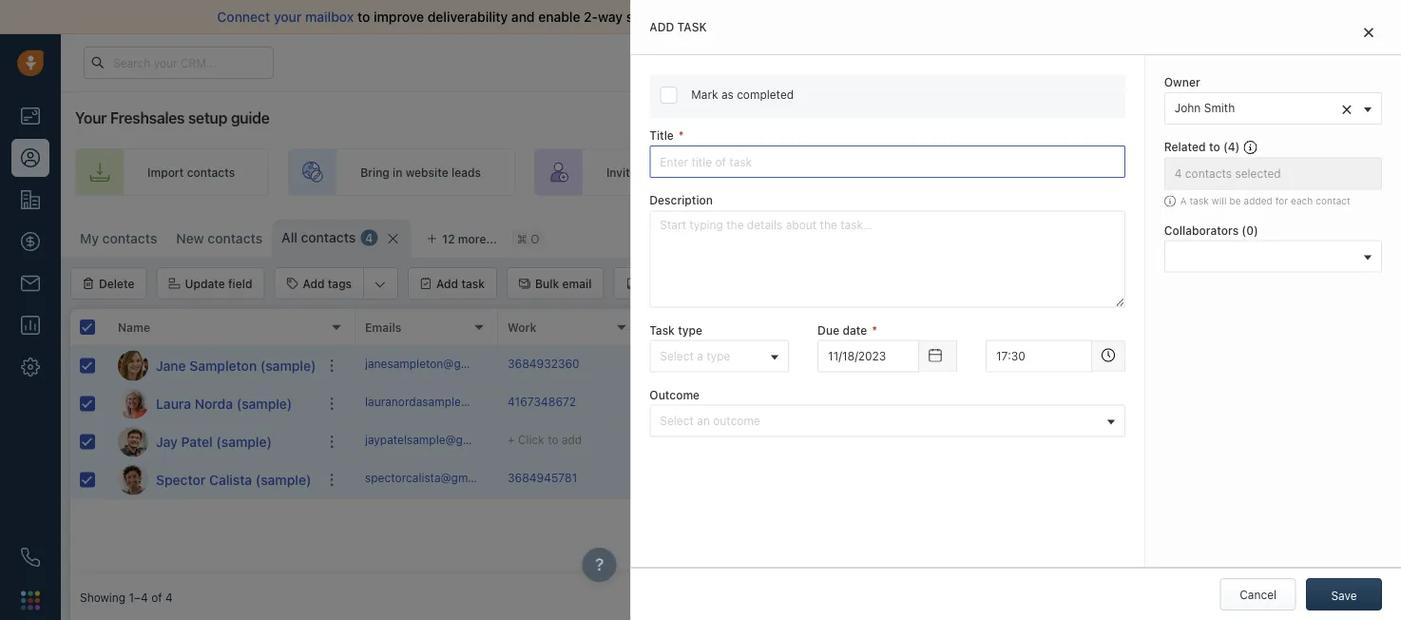 Task type: describe. For each thing, give the bounding box(es) containing it.
for
[[1276, 195, 1289, 206]]

invite your team link
[[534, 148, 749, 196]]

spectorcalista@gmail.com
[[365, 471, 506, 484]]

save button
[[1307, 578, 1383, 611]]

add down select an outcome
[[661, 435, 682, 448]]

cancel for cancel
[[1240, 588, 1277, 601]]

contacts inside 'link'
[[187, 165, 235, 179]]

explore
[[1042, 56, 1084, 69]]

patel
[[181, 434, 213, 449]]

lauranordasample@gmail.com
[[365, 395, 527, 408]]

guide
[[231, 109, 270, 127]]

lauranordasample@gmail.com link
[[365, 394, 527, 414]]

1 leads from the left
[[452, 165, 481, 179]]

select an outcome button
[[650, 405, 1126, 437]]

update field
[[185, 277, 252, 290]]

smith inside × tab panel
[[1205, 101, 1236, 115]]

will
[[1212, 195, 1227, 206]]

add inside add contact button
[[1316, 229, 1338, 243]]

task down an
[[685, 435, 708, 448]]

related to ( 4 )
[[1165, 140, 1244, 154]]

import for import contacts button
[[1151, 229, 1188, 243]]

4 inside "grid"
[[675, 369, 682, 382]]

Start typing the details about the task… text field
[[650, 210, 1126, 307]]

laura norda (sample) link
[[156, 394, 292, 413]]

smith for lauranordasample@gmail.com
[[1131, 397, 1162, 410]]

press space to deselect this row. row containing 18
[[356, 423, 1402, 461]]

john inside × tab panel
[[1175, 101, 1201, 115]]

press space to deselect this row. row containing janesampleton@gmail.com
[[356, 347, 1402, 385]]

container_wx8msf4aqz5i3rn1 image inside invite your team link
[[700, 165, 715, 180]]

bulk sms button
[[614, 267, 707, 300]]

spector calista (sample) link
[[156, 470, 311, 489]]

john for lauranordasample@gmail.com
[[1101, 397, 1128, 410]]

select a type button
[[650, 340, 789, 372]]

s image
[[118, 465, 148, 495]]

2 horizontal spatial your
[[923, 165, 947, 179]]

in
[[393, 165, 403, 179]]

4 inside all contacts 4
[[365, 231, 373, 244]]

explore plans link
[[1032, 51, 1127, 74]]

sales
[[1143, 165, 1172, 179]]

all contacts link
[[282, 228, 356, 247]]

plans
[[1087, 56, 1116, 69]]

mailbox
[[305, 9, 354, 25]]

2-
[[584, 9, 598, 25]]

spectorcalista@gmail.com link
[[365, 470, 506, 490]]

a
[[1181, 195, 1187, 206]]

select a type
[[660, 349, 731, 362]]

set up yo link
[[1281, 148, 1402, 196]]

selection
[[1129, 277, 1180, 290]]

jaypatelsample@gmail.com + click to add
[[365, 433, 582, 446]]

4167348672
[[508, 395, 576, 408]]

outcome
[[650, 388, 700, 401]]

route leads to your team
[[841, 165, 978, 179]]

+ click to add for 18
[[936, 435, 1010, 448]]

email image
[[1213, 55, 1227, 71]]

0 horizontal spatial of
[[151, 591, 162, 604]]

save
[[1332, 589, 1358, 602]]

bulk sms
[[642, 277, 694, 290]]

sales owner
[[1078, 320, 1146, 334]]

phone element
[[11, 538, 49, 576]]

jane
[[156, 358, 186, 373]]

+ add task for 18
[[650, 435, 708, 448]]

× dialog
[[631, 0, 1402, 620]]

0 vertical spatial email
[[676, 9, 709, 25]]

john for janesampleton@gmail.com
[[1101, 359, 1128, 372]]

Search your CRM... text field
[[84, 47, 274, 79]]

12
[[443, 232, 455, 245]]

press space to deselect this row. row containing spectorcalista@gmail.com
[[356, 461, 1402, 499]]

field
[[228, 277, 252, 290]]

enable
[[538, 9, 581, 25]]

spectorcalista@gmail.com 3684945781
[[365, 471, 577, 484]]

invite
[[607, 165, 637, 179]]

as
[[722, 88, 734, 101]]

cancel bulk selection
[[1062, 277, 1180, 290]]

(sample) for jane sampleton (sample)
[[260, 358, 316, 373]]

bulk
[[1103, 277, 1126, 290]]

task right sync at the top left of the page
[[678, 20, 707, 34]]

an
[[697, 414, 710, 427]]

john smith for janesampleton@gmail.com
[[1101, 359, 1162, 372]]

set up yo
[[1354, 165, 1402, 179]]

4 contacts selected.
[[675, 369, 785, 382]]

⌘
[[517, 232, 528, 245]]

bulk email button
[[507, 267, 604, 300]]

import contacts link
[[75, 148, 269, 196]]

⌘ o
[[517, 232, 540, 245]]

mark as completed
[[692, 88, 794, 101]]

collaborators ( 0 )
[[1165, 224, 1259, 237]]

1 + click to add from the top
[[936, 359, 1010, 372]]

1 container_wx8msf4aqz5i3rn1 image from the top
[[1083, 359, 1097, 372]]

each
[[1291, 195, 1314, 206]]

import contacts for import contacts 'link'
[[147, 165, 235, 179]]

mark
[[692, 88, 718, 101]]

new
[[176, 231, 204, 246]]

0
[[1247, 224, 1254, 237]]

contacts inside "grid"
[[685, 369, 732, 382]]

select for select an outcome
[[660, 414, 694, 427]]

contact inside button
[[1341, 229, 1383, 243]]

add contact
[[1316, 229, 1383, 243]]

close image
[[1365, 27, 1374, 38]]

press space to deselect this row. row containing 37
[[356, 385, 1402, 423]]

new contacts
[[176, 231, 263, 246]]

×
[[1342, 96, 1353, 119]]

1 horizontal spatial (
[[1242, 224, 1247, 237]]

click for jaypatelsample@gmail.com
[[946, 435, 973, 448]]

import contacts for import contacts button
[[1151, 229, 1239, 243]]

0 horizontal spatial container_wx8msf4aqz5i3rn1 image
[[650, 359, 664, 372]]

freshsales
[[110, 109, 185, 127]]

add task inside × tab panel
[[650, 20, 707, 34]]

tags
[[328, 277, 352, 290]]

outcome
[[713, 414, 761, 427]]

date
[[843, 323, 868, 336]]

due date
[[818, 323, 868, 336]]

0 vertical spatial (
[[1224, 140, 1228, 154]]

activity
[[680, 320, 721, 334]]

(sample) for laura norda (sample)
[[237, 396, 292, 411]]

contacts right all at the left of page
[[301, 230, 356, 245]]

next
[[650, 320, 677, 334]]

my contacts
[[80, 231, 157, 246]]

your freshsales setup guide
[[75, 109, 270, 127]]

add for lauranordasample@gmail.com
[[990, 397, 1010, 410]]

bulk for bulk email
[[535, 277, 559, 290]]

jaypatelsample@gmail.com link
[[365, 432, 511, 452]]

smith for jaypatelsample@gmail.com
[[1131, 435, 1162, 448]]

press space to deselect this row. row containing jay patel (sample)
[[70, 423, 356, 461]]

team inside the route leads to your team link
[[950, 165, 978, 179]]

a task will be added for each contact
[[1181, 195, 1351, 206]]

create sales sequence
[[1103, 165, 1228, 179]]

add contact button
[[1290, 220, 1392, 252]]

select for select a type
[[660, 349, 694, 362]]

bulk email
[[535, 277, 592, 290]]

contacts inside button
[[1191, 229, 1239, 243]]



Task type: vqa. For each thing, say whether or not it's contained in the screenshot.
⌘ O
yes



Task type: locate. For each thing, give the bounding box(es) containing it.
cancel inside button
[[1240, 588, 1277, 601]]

3 container_wx8msf4aqz5i3rn1 image from the top
[[1083, 435, 1097, 448]]

sync
[[627, 9, 656, 25]]

invite your team
[[607, 165, 695, 179]]

add right way
[[650, 20, 675, 34]]

smith
[[1205, 101, 1236, 115], [1131, 359, 1162, 372], [1131, 397, 1162, 410], [1131, 435, 1162, 448], [1131, 473, 1162, 486]]

2 team from the left
[[950, 165, 978, 179]]

1 horizontal spatial )
[[1254, 224, 1259, 237]]

1 vertical spatial j image
[[118, 427, 148, 457]]

deliverability
[[428, 9, 508, 25]]

press space to deselect this row. row up jay patel (sample)
[[70, 385, 356, 423]]

1 horizontal spatial add task
[[650, 20, 707, 34]]

-- text field
[[818, 340, 920, 372]]

contacts down a
[[685, 369, 732, 382]]

cancel left bulk
[[1062, 277, 1100, 290]]

janesampleton@gmail.com 3684932360
[[365, 357, 580, 370]]

2 select from the top
[[660, 414, 694, 427]]

press space to deselect this row. row
[[70, 347, 356, 385], [356, 347, 1402, 385], [70, 385, 356, 423], [356, 385, 1402, 423], [70, 423, 356, 461], [356, 423, 1402, 461], [70, 461, 356, 499], [356, 461, 1402, 499]]

2 leads from the left
[[876, 165, 905, 179]]

import down your freshsales setup guide
[[147, 165, 184, 179]]

collaborators
[[1165, 224, 1239, 237]]

click for lauranordasample@gmail.com
[[946, 397, 973, 410]]

all
[[282, 230, 298, 245]]

1 vertical spatial container_wx8msf4aqz5i3rn1 image
[[1083, 397, 1097, 410]]

0 horizontal spatial )
[[1236, 140, 1240, 154]]

none text field inside × tab panel
[[986, 340, 1092, 372]]

update
[[185, 277, 225, 290]]

1 vertical spatial of
[[151, 591, 162, 604]]

o
[[531, 232, 540, 245]]

12 more...
[[443, 232, 497, 245]]

1 bulk from the left
[[535, 277, 559, 290]]

1 vertical spatial add task
[[437, 277, 485, 290]]

cancel button
[[1221, 578, 1297, 611]]

0 vertical spatial of
[[659, 9, 672, 25]]

task inside button
[[462, 277, 485, 290]]

name
[[118, 320, 150, 334]]

cancel left save button
[[1240, 588, 1277, 601]]

sms
[[669, 277, 694, 290]]

import contacts inside 'link'
[[147, 165, 235, 179]]

4 right the all contacts link
[[365, 231, 373, 244]]

3684932360
[[508, 357, 580, 370]]

0 vertical spatial )
[[1236, 140, 1240, 154]]

laura norda (sample)
[[156, 396, 292, 411]]

j image
[[118, 350, 148, 381], [118, 427, 148, 457]]

add tags button
[[275, 268, 363, 299]]

contacts right my
[[102, 231, 157, 246]]

1 vertical spatial )
[[1254, 224, 1259, 237]]

press space to deselect this row. row down -- text box
[[356, 385, 1402, 423]]

type inside button
[[707, 349, 731, 362]]

grid containing 37
[[70, 309, 1402, 574]]

1 horizontal spatial leads
[[876, 165, 905, 179]]

your for team
[[640, 165, 664, 179]]

1 j image from the top
[[118, 350, 148, 381]]

import contacts inside button
[[1151, 229, 1239, 243]]

be
[[1230, 195, 1242, 206]]

john smith for jaypatelsample@gmail.com
[[1101, 435, 1162, 448]]

owner
[[1165, 76, 1201, 89]]

0 horizontal spatial bulk
[[535, 277, 559, 290]]

add down set up yo link
[[1316, 229, 1338, 243]]

3684945781
[[508, 471, 577, 484]]

0 vertical spatial cancel
[[1062, 277, 1100, 290]]

+ click to add
[[936, 359, 1010, 372], [936, 397, 1010, 410], [936, 435, 1010, 448]]

added
[[1244, 195, 1273, 206]]

0 horizontal spatial (
[[1224, 140, 1228, 154]]

norda
[[195, 396, 233, 411]]

add for janesampleton@gmail.com
[[990, 359, 1010, 372]]

+ add task up an
[[650, 397, 708, 410]]

add
[[990, 359, 1010, 372], [990, 397, 1010, 410], [562, 433, 582, 446], [990, 435, 1010, 448]]

conversations.
[[713, 9, 805, 25]]

improve
[[374, 9, 424, 25]]

None text field
[[1165, 157, 1383, 190]]

container_wx8msf4aqz5i3rn1 image for 37
[[1083, 397, 1097, 410]]

+ add task for 37
[[650, 397, 708, 410]]

add tags group
[[274, 267, 399, 300]]

(sample) right 'calista'
[[256, 472, 311, 487]]

4 up outcome
[[675, 369, 682, 382]]

sequence
[[1175, 165, 1228, 179]]

yo
[[1392, 165, 1402, 179]]

contacts right new
[[208, 231, 263, 246]]

1 vertical spatial select
[[660, 414, 694, 427]]

add up select an outcome
[[661, 397, 682, 410]]

name row
[[70, 309, 356, 347]]

task up an
[[685, 397, 708, 410]]

bring
[[361, 165, 390, 179]]

) right related
[[1236, 140, 1240, 154]]

john smith
[[1175, 101, 1236, 115], [1101, 359, 1162, 372], [1101, 397, 1162, 410], [1101, 435, 1162, 448], [1101, 473, 1162, 486]]

contacts down setup
[[187, 165, 235, 179]]

1 vertical spatial container_wx8msf4aqz5i3rn1 image
[[650, 359, 664, 372]]

import down 'a'
[[1151, 229, 1188, 243]]

title
[[650, 129, 674, 142]]

task
[[650, 323, 675, 336]]

grid
[[70, 309, 1402, 574]]

of right 1–4
[[151, 591, 162, 604]]

2 row group from the left
[[356, 347, 1402, 499]]

press space to deselect this row. row containing jane sampleton (sample)
[[70, 347, 356, 385]]

type right a
[[707, 349, 731, 362]]

contact right each
[[1316, 195, 1351, 206]]

to inside × tab panel
[[1210, 140, 1221, 154]]

3 + click to add from the top
[[936, 435, 1010, 448]]

1 horizontal spatial of
[[659, 9, 672, 25]]

3684932360 link
[[508, 356, 580, 376]]

delete button
[[70, 267, 147, 300]]

team
[[668, 165, 695, 179], [950, 165, 978, 179]]

create
[[1103, 165, 1140, 179]]

related
[[1165, 140, 1206, 154]]

smith for janesampleton@gmail.com
[[1131, 359, 1162, 372]]

import inside button
[[1151, 229, 1188, 243]]

0 vertical spatial type
[[678, 323, 703, 336]]

your
[[75, 109, 107, 127]]

add inside × tab panel
[[650, 20, 675, 34]]

1 vertical spatial + add task
[[650, 435, 708, 448]]

j image left jane
[[118, 350, 148, 381]]

select
[[660, 349, 694, 362], [660, 414, 694, 427]]

jane sampleton (sample) link
[[156, 356, 316, 375]]

1 vertical spatial + click to add
[[936, 397, 1010, 410]]

0 horizontal spatial your
[[274, 9, 302, 25]]

(sample) right sampleton
[[260, 358, 316, 373]]

press space to deselect this row. row down date
[[356, 347, 1402, 385]]

1 team from the left
[[668, 165, 695, 179]]

cancel for cancel bulk selection
[[1062, 277, 1100, 290]]

0 horizontal spatial import
[[147, 165, 184, 179]]

1 + add task from the top
[[650, 397, 708, 410]]

press space to deselect this row. row down 'select an outcome' button
[[356, 461, 1402, 499]]

container_wx8msf4aqz5i3rn1 image
[[700, 165, 715, 180], [650, 359, 664, 372]]

2 container_wx8msf4aqz5i3rn1 image from the top
[[1083, 397, 1097, 410]]

add down 12
[[437, 277, 459, 290]]

0 horizontal spatial email
[[563, 277, 592, 290]]

your for mailbox
[[274, 9, 302, 25]]

route leads to your team link
[[768, 148, 1012, 196]]

container_wx8msf4aqz5i3rn1 image
[[1083, 359, 1097, 372], [1083, 397, 1097, 410], [1083, 435, 1097, 448]]

contacts down will
[[1191, 229, 1239, 243]]

score
[[793, 320, 826, 334]]

0 vertical spatial + click to add
[[936, 359, 1010, 372]]

your right route on the right top of page
[[923, 165, 947, 179]]

0 vertical spatial j image
[[118, 350, 148, 381]]

press space to deselect this row. row up "norda"
[[70, 347, 356, 385]]

sampleton
[[190, 358, 257, 373]]

2 vertical spatial + click to add
[[936, 435, 1010, 448]]

connect your mailbox to improve deliverability and enable 2-way sync of email conversations.
[[217, 9, 805, 25]]

press space to deselect this row. row containing spector calista (sample)
[[70, 461, 356, 499]]

add for jaypatelsample@gmail.com
[[990, 435, 1010, 448]]

press space to deselect this row. row containing laura norda (sample)
[[70, 385, 356, 423]]

0 horizontal spatial team
[[668, 165, 695, 179]]

(sample) for spector calista (sample)
[[256, 472, 311, 487]]

( up sequence
[[1224, 140, 1228, 154]]

4 right 1–4
[[165, 591, 173, 604]]

calista
[[209, 472, 252, 487]]

row group containing jane sampleton (sample)
[[70, 347, 356, 499]]

container_wx8msf4aqz5i3rn1 image up outcome
[[650, 359, 664, 372]]

contact down set
[[1341, 229, 1383, 243]]

(sample) for jay patel (sample)
[[216, 434, 272, 449]]

due
[[818, 323, 840, 336]]

1 vertical spatial import
[[1151, 229, 1188, 243]]

1 vertical spatial import contacts
[[1151, 229, 1239, 243]]

j image for jane sampleton (sample)
[[118, 350, 148, 381]]

0 vertical spatial + add task
[[650, 397, 708, 410]]

1 horizontal spatial cancel
[[1240, 588, 1277, 601]]

emails
[[365, 320, 402, 334]]

1 vertical spatial type
[[707, 349, 731, 362]]

37
[[793, 394, 811, 412]]

add task right way
[[650, 20, 707, 34]]

contact inside × tab panel
[[1316, 195, 1351, 206]]

john smith inside × tab panel
[[1175, 101, 1236, 115]]

more...
[[458, 232, 497, 245]]

add task inside button
[[437, 277, 485, 290]]

your left mailbox
[[274, 9, 302, 25]]

0 vertical spatial container_wx8msf4aqz5i3rn1 image
[[1083, 359, 1097, 372]]

leads right website
[[452, 165, 481, 179]]

0 horizontal spatial add task
[[437, 277, 485, 290]]

2 + add task from the top
[[650, 435, 708, 448]]

spector calista (sample)
[[156, 472, 311, 487]]

import inside 'link'
[[147, 165, 184, 179]]

1 horizontal spatial import
[[1151, 229, 1188, 243]]

import
[[147, 165, 184, 179], [1151, 229, 1188, 243]]

1 row group from the left
[[70, 347, 356, 499]]

1–4
[[129, 591, 148, 604]]

type up the select a type
[[678, 323, 703, 336]]

bulk for bulk sms
[[642, 277, 666, 290]]

import contacts down setup
[[147, 165, 235, 179]]

1 horizontal spatial container_wx8msf4aqz5i3rn1 image
[[700, 165, 715, 180]]

0 vertical spatial select
[[660, 349, 694, 362]]

0 horizontal spatial type
[[678, 323, 703, 336]]

sales
[[1078, 320, 1109, 334]]

a
[[697, 349, 704, 362]]

task right 'a'
[[1190, 195, 1210, 206]]

12 more... button
[[416, 225, 508, 252]]

select an outcome
[[660, 414, 761, 427]]

add inside add tags button
[[303, 277, 325, 290]]

(sample)
[[260, 358, 316, 373], [237, 396, 292, 411], [216, 434, 272, 449], [256, 472, 311, 487]]

team inside invite your team link
[[668, 165, 695, 179]]

john for jaypatelsample@gmail.com
[[1101, 435, 1128, 448]]

1 horizontal spatial email
[[676, 9, 709, 25]]

2 bulk from the left
[[642, 277, 666, 290]]

4 right related
[[1228, 140, 1236, 154]]

contacts
[[187, 165, 235, 179], [1191, 229, 1239, 243], [301, 230, 356, 245], [102, 231, 157, 246], [208, 231, 263, 246], [685, 369, 732, 382]]

1 vertical spatial contact
[[1341, 229, 1383, 243]]

press space to deselect this row. row down 37
[[356, 423, 1402, 461]]

cell
[[1212, 347, 1354, 384], [1354, 347, 1402, 384], [1212, 385, 1354, 422], [1354, 385, 1402, 422], [1212, 423, 1354, 460], [1354, 423, 1402, 460], [641, 461, 784, 498], [784, 461, 926, 498], [926, 461, 1069, 498], [1212, 461, 1354, 498], [1354, 461, 1402, 498]]

import contacts group
[[1125, 220, 1281, 252]]

row group
[[70, 347, 356, 499], [356, 347, 1402, 499]]

0 vertical spatial add task
[[650, 20, 707, 34]]

) down added
[[1254, 224, 1259, 237]]

leads right route on the right top of page
[[876, 165, 905, 179]]

+ add task down an
[[650, 435, 708, 448]]

1 horizontal spatial import contacts
[[1151, 229, 1239, 243]]

2 + click to add from the top
[[936, 397, 1010, 410]]

description
[[650, 194, 713, 207]]

jay
[[156, 434, 178, 449]]

john smith for lauranordasample@gmail.com
[[1101, 397, 1162, 410]]

1 horizontal spatial type
[[707, 349, 731, 362]]

owner
[[1112, 320, 1146, 334]]

select down outcome
[[660, 414, 694, 427]]

1 horizontal spatial team
[[950, 165, 978, 179]]

0 horizontal spatial leads
[[452, 165, 481, 179]]

0 vertical spatial container_wx8msf4aqz5i3rn1 image
[[700, 165, 715, 180]]

angle down image
[[375, 275, 386, 294]]

container_wx8msf4aqz5i3rn1 image for 18
[[1083, 435, 1097, 448]]

( down added
[[1242, 224, 1247, 237]]

route
[[841, 165, 873, 179]]

showing 1–4 of 4
[[80, 591, 173, 604]]

1 vertical spatial email
[[563, 277, 592, 290]]

j image for jay patel (sample)
[[118, 427, 148, 457]]

email inside bulk email button
[[563, 277, 592, 290]]

(sample) inside "link"
[[256, 472, 311, 487]]

1 vertical spatial (
[[1242, 224, 1247, 237]]

0 vertical spatial import contacts
[[147, 165, 235, 179]]

container_wx8msf4aqz5i3rn1 image up description
[[700, 165, 715, 180]]

freshworks switcher image
[[21, 591, 40, 610]]

showing
[[80, 591, 126, 604]]

import contacts down 'a'
[[1151, 229, 1239, 243]]

+ add task
[[650, 397, 708, 410], [650, 435, 708, 448]]

select left a
[[660, 349, 694, 362]]

bulk left sms
[[642, 277, 666, 290]]

2 j image from the top
[[118, 427, 148, 457]]

1 horizontal spatial your
[[640, 165, 664, 179]]

None text field
[[986, 340, 1092, 372]]

press space to deselect this row. row down "norda"
[[70, 423, 356, 461]]

1 vertical spatial cancel
[[1240, 588, 1277, 601]]

setup
[[188, 109, 227, 127]]

create sales sequence link
[[1031, 148, 1262, 196]]

j image left jay
[[118, 427, 148, 457]]

to
[[358, 9, 370, 25], [1210, 140, 1221, 154], [908, 165, 920, 179], [976, 359, 987, 372], [976, 397, 987, 410], [548, 433, 559, 446], [976, 435, 987, 448]]

bring in website leads link
[[288, 148, 515, 196]]

add inside add task button
[[437, 277, 459, 290]]

press space to deselect this row. row down jay patel (sample) link
[[70, 461, 356, 499]]

add left the tags
[[303, 277, 325, 290]]

× tab panel
[[631, 0, 1402, 620]]

0 vertical spatial contact
[[1316, 195, 1351, 206]]

l image
[[118, 388, 148, 419]]

bulk down 'o'
[[535, 277, 559, 290]]

+ click to add for 37
[[936, 397, 1010, 410]]

phone image
[[21, 548, 40, 567]]

of right sync at the top left of the page
[[659, 9, 672, 25]]

0 vertical spatial import
[[147, 165, 184, 179]]

my
[[80, 231, 99, 246]]

add task down 12 more... button
[[437, 277, 485, 290]]

(sample) up spector calista (sample)
[[216, 434, 272, 449]]

1 select from the top
[[660, 349, 694, 362]]

contact
[[1316, 195, 1351, 206], [1341, 229, 1383, 243]]

0 horizontal spatial import contacts
[[147, 165, 235, 179]]

bulk
[[535, 277, 559, 290], [642, 277, 666, 290]]

4 inside × tab panel
[[1228, 140, 1236, 154]]

add tags
[[303, 277, 352, 290]]

import for import contacts 'link'
[[147, 165, 184, 179]]

connect
[[217, 9, 270, 25]]

1 horizontal spatial bulk
[[642, 277, 666, 290]]

3684945781 link
[[508, 470, 577, 490]]

0 horizontal spatial cancel
[[1062, 277, 1100, 290]]

2 vertical spatial container_wx8msf4aqz5i3rn1 image
[[1083, 435, 1097, 448]]

Title text field
[[650, 146, 1126, 178]]

way
[[598, 9, 623, 25]]

add task
[[650, 20, 707, 34], [437, 277, 485, 290]]

your right invite
[[640, 165, 664, 179]]

task down 12 more...
[[462, 277, 485, 290]]

click for janesampleton@gmail.com
[[946, 359, 973, 372]]

(sample) down jane sampleton (sample) link
[[237, 396, 292, 411]]

row group containing 37
[[356, 347, 1402, 499]]



